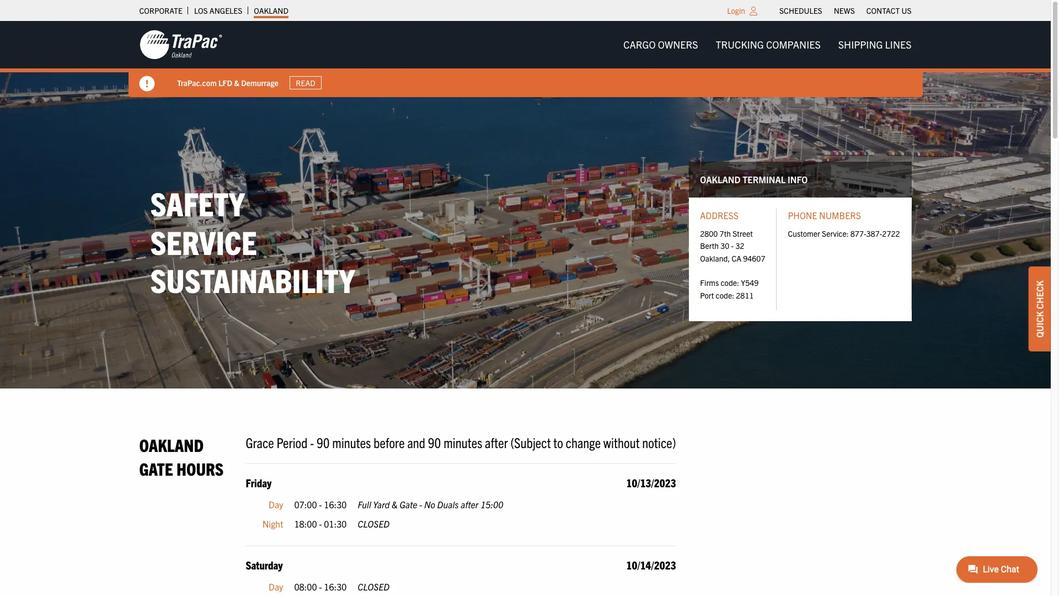 Task type: locate. For each thing, give the bounding box(es) containing it.
1 horizontal spatial &
[[392, 499, 398, 510]]

1 day from the top
[[269, 499, 283, 510]]

banner containing cargo owners
[[0, 21, 1060, 97]]

1 vertical spatial after
[[461, 499, 479, 510]]

0 horizontal spatial oakland
[[139, 434, 204, 455]]

90 right and
[[428, 433, 441, 451]]

full yard & gate - no duals after 15:00
[[358, 499, 504, 510]]

oakland right angeles
[[254, 6, 289, 15]]

menu bar down light "icon"
[[615, 34, 921, 56]]

day for saturday
[[269, 581, 283, 592]]

1 horizontal spatial gate
[[400, 499, 418, 510]]

saturday
[[246, 558, 283, 572]]

16:30 for saturday
[[324, 581, 347, 592]]

oakland
[[254, 6, 289, 15], [701, 174, 741, 185], [139, 434, 204, 455]]

2722
[[883, 228, 901, 238]]

angeles
[[210, 6, 243, 15]]

2 closed from the top
[[358, 581, 390, 592]]

gate
[[139, 458, 173, 479], [400, 499, 418, 510]]

minutes right and
[[444, 433, 483, 451]]

- left 01:30
[[319, 519, 322, 530]]

& right yard
[[392, 499, 398, 510]]

minutes left before
[[333, 433, 371, 451]]

trapac.com lfd & demurrage
[[177, 78, 278, 88]]

code:
[[721, 278, 740, 288], [716, 290, 735, 300]]

lfd
[[218, 78, 232, 88]]

0 horizontal spatial gate
[[139, 458, 173, 479]]

1 vertical spatial closed
[[358, 581, 390, 592]]

day up night
[[269, 499, 283, 510]]

& right lfd
[[234, 78, 239, 88]]

no
[[425, 499, 435, 510]]

01:30
[[324, 519, 347, 530]]

15:00
[[481, 499, 504, 510]]

16:30 right 08:00
[[324, 581, 347, 592]]

2 day from the top
[[269, 581, 283, 592]]

after left (subject
[[485, 433, 508, 451]]

1 vertical spatial 16:30
[[324, 581, 347, 592]]

0 horizontal spatial 90
[[317, 433, 330, 451]]

shipping lines link
[[830, 34, 921, 56]]

oakland for oakland
[[254, 6, 289, 15]]

16:30 up 01:30
[[324, 499, 347, 510]]

16:30
[[324, 499, 347, 510], [324, 581, 347, 592]]

oakland terminal info
[[701, 174, 808, 185]]

0 horizontal spatial &
[[234, 78, 239, 88]]

oakland up hours
[[139, 434, 204, 455]]

day for friday
[[269, 499, 283, 510]]

0 vertical spatial after
[[485, 433, 508, 451]]

1 vertical spatial day
[[269, 581, 283, 592]]

gate left no
[[400, 499, 418, 510]]

menu bar containing cargo owners
[[615, 34, 921, 56]]

& inside banner
[[234, 78, 239, 88]]

period
[[277, 433, 308, 451]]

- right "period"
[[310, 433, 314, 451]]

10/14/2023
[[627, 558, 677, 572]]

- inside the 2800 7th street berth 30 - 32 oakland, ca 94607
[[732, 241, 734, 251]]

customer service: 877-387-2722
[[789, 228, 901, 238]]

0 vertical spatial menu bar
[[774, 3, 918, 18]]

trucking companies
[[716, 38, 821, 51]]

quick
[[1035, 311, 1046, 338]]

lines
[[886, 38, 912, 51]]

1 horizontal spatial minutes
[[444, 433, 483, 451]]

1 horizontal spatial oakland
[[254, 6, 289, 15]]

oakland up address
[[701, 174, 741, 185]]

code: right port
[[716, 290, 735, 300]]

cargo owners link
[[615, 34, 707, 56]]

service
[[150, 221, 257, 261]]

notice)
[[643, 433, 677, 451]]

menu bar inside banner
[[615, 34, 921, 56]]

oakland,
[[701, 253, 730, 263]]

menu bar up shipping
[[774, 3, 918, 18]]

1 vertical spatial gate
[[400, 499, 418, 510]]

0 vertical spatial gate
[[139, 458, 173, 479]]

18:00 - 01:30
[[294, 519, 347, 530]]

387-
[[867, 228, 883, 238]]

2 vertical spatial oakland
[[139, 434, 204, 455]]

1 vertical spatial oakland
[[701, 174, 741, 185]]

0 vertical spatial oakland
[[254, 6, 289, 15]]

day down saturday
[[269, 581, 283, 592]]

2 16:30 from the top
[[324, 581, 347, 592]]

grace
[[246, 433, 274, 451]]

0 vertical spatial code:
[[721, 278, 740, 288]]

&
[[234, 78, 239, 88], [392, 499, 398, 510]]

closed down yard
[[358, 519, 390, 530]]

phone numbers
[[789, 210, 862, 221]]

minutes
[[333, 433, 371, 451], [444, 433, 483, 451]]

read
[[296, 78, 315, 88]]

friday
[[246, 476, 272, 490]]

los angeles
[[194, 6, 243, 15]]

cargo owners
[[624, 38, 699, 51]]

0 vertical spatial &
[[234, 78, 239, 88]]

1 16:30 from the top
[[324, 499, 347, 510]]

owners
[[658, 38, 699, 51]]

banner
[[0, 21, 1060, 97]]

solid image
[[139, 76, 155, 92]]

0 horizontal spatial after
[[461, 499, 479, 510]]

closed right 08:00 - 16:30
[[358, 581, 390, 592]]

service:
[[823, 228, 849, 238]]

login
[[728, 6, 746, 15]]

code: up 2811
[[721, 278, 740, 288]]

menu bar
[[774, 3, 918, 18], [615, 34, 921, 56]]

07:00
[[294, 499, 317, 510]]

0 vertical spatial day
[[269, 499, 283, 510]]

1 vertical spatial &
[[392, 499, 398, 510]]

- left no
[[420, 499, 423, 510]]

terminal
[[743, 174, 786, 185]]

1 horizontal spatial 90
[[428, 433, 441, 451]]

closed
[[358, 519, 390, 530], [358, 581, 390, 592]]

los angeles link
[[194, 3, 243, 18]]

numbers
[[820, 210, 862, 221]]

oakland for oakland terminal info
[[701, 174, 741, 185]]

- left 32
[[732, 241, 734, 251]]

- right 08:00
[[319, 581, 322, 592]]

1 vertical spatial code:
[[716, 290, 735, 300]]

1 vertical spatial menu bar
[[615, 34, 921, 56]]

day
[[269, 499, 283, 510], [269, 581, 283, 592]]

after right the duals
[[461, 499, 479, 510]]

0 horizontal spatial minutes
[[333, 433, 371, 451]]

-
[[732, 241, 734, 251], [310, 433, 314, 451], [319, 499, 322, 510], [420, 499, 423, 510], [319, 519, 322, 530], [319, 581, 322, 592]]

to
[[554, 433, 564, 451]]

gate left hours
[[139, 458, 173, 479]]

oakland inside oakland gate hours
[[139, 434, 204, 455]]

berth
[[701, 241, 719, 251]]

0 vertical spatial 16:30
[[324, 499, 347, 510]]

customer
[[789, 228, 821, 238]]

trapac.com
[[177, 78, 217, 88]]

90
[[317, 433, 330, 451], [428, 433, 441, 451]]

1 closed from the top
[[358, 519, 390, 530]]

after
[[485, 433, 508, 451], [461, 499, 479, 510]]

schedules link
[[780, 3, 823, 18]]

quick check
[[1035, 281, 1046, 338]]

0 vertical spatial closed
[[358, 519, 390, 530]]

2 horizontal spatial oakland
[[701, 174, 741, 185]]

90 right "period"
[[317, 433, 330, 451]]

2800 7th street berth 30 - 32 oakland, ca 94607
[[701, 228, 766, 263]]



Task type: vqa. For each thing, say whether or not it's contained in the screenshot.
Local First Receiving
no



Task type: describe. For each thing, give the bounding box(es) containing it.
companies
[[767, 38, 821, 51]]

94607
[[744, 253, 766, 263]]

schedules
[[780, 6, 823, 15]]

demurrage
[[241, 78, 278, 88]]

2800
[[701, 228, 718, 238]]

18:00
[[294, 519, 317, 530]]

1 minutes from the left
[[333, 433, 371, 451]]

hours
[[177, 458, 224, 479]]

07:00 - 16:30
[[294, 499, 347, 510]]

trucking companies link
[[707, 34, 830, 56]]

oakland gate hours
[[139, 434, 224, 479]]

duals
[[438, 499, 459, 510]]

light image
[[750, 7, 758, 15]]

closed for 16:30
[[358, 581, 390, 592]]

oakland image
[[139, 29, 222, 60]]

grace period - 90 minutes before and 90 minutes after (subject to change without notice)
[[246, 433, 677, 451]]

08:00 - 16:30
[[294, 581, 347, 592]]

cargo
[[624, 38, 656, 51]]

10/13/2023
[[627, 476, 677, 490]]

login link
[[728, 6, 746, 15]]

full
[[358, 499, 371, 510]]

(subject
[[511, 433, 551, 451]]

& for gate
[[392, 499, 398, 510]]

without
[[604, 433, 640, 451]]

oakland for oakland gate hours
[[139, 434, 204, 455]]

877-
[[851, 228, 867, 238]]

2 90 from the left
[[428, 433, 441, 451]]

port
[[701, 290, 715, 300]]

quick check link
[[1030, 267, 1052, 352]]

read link
[[289, 76, 322, 90]]

oakland link
[[254, 3, 289, 18]]

before
[[374, 433, 405, 451]]

sustainability
[[150, 260, 355, 300]]

check
[[1035, 281, 1046, 309]]

y549
[[742, 278, 759, 288]]

us
[[902, 6, 912, 15]]

& for demurrage
[[234, 78, 239, 88]]

corporate link
[[139, 3, 183, 18]]

corporate
[[139, 6, 183, 15]]

news
[[834, 6, 856, 15]]

2 minutes from the left
[[444, 433, 483, 451]]

shipping
[[839, 38, 884, 51]]

contact us
[[867, 6, 912, 15]]

change
[[566, 433, 601, 451]]

firms
[[701, 278, 719, 288]]

los
[[194, 6, 208, 15]]

1 horizontal spatial after
[[485, 433, 508, 451]]

phone
[[789, 210, 818, 221]]

and
[[408, 433, 426, 451]]

gate inside oakland gate hours
[[139, 458, 173, 479]]

shipping lines
[[839, 38, 912, 51]]

2811
[[737, 290, 754, 300]]

night
[[263, 519, 283, 530]]

info
[[788, 174, 808, 185]]

32
[[736, 241, 745, 251]]

ca
[[732, 253, 742, 263]]

firms code:  y549 port code:  2811
[[701, 278, 759, 300]]

trucking
[[716, 38, 764, 51]]

menu bar containing schedules
[[774, 3, 918, 18]]

7th
[[720, 228, 731, 238]]

- right the 07:00
[[319, 499, 322, 510]]

street
[[733, 228, 753, 238]]

30
[[721, 241, 730, 251]]

08:00
[[294, 581, 317, 592]]

closed for 01:30
[[358, 519, 390, 530]]

safety
[[150, 183, 245, 223]]

contact
[[867, 6, 901, 15]]

yard
[[373, 499, 390, 510]]

news link
[[834, 3, 856, 18]]

16:30 for friday
[[324, 499, 347, 510]]

address
[[701, 210, 739, 221]]

contact us link
[[867, 3, 912, 18]]

1 90 from the left
[[317, 433, 330, 451]]

safety service sustainability
[[150, 183, 355, 300]]



